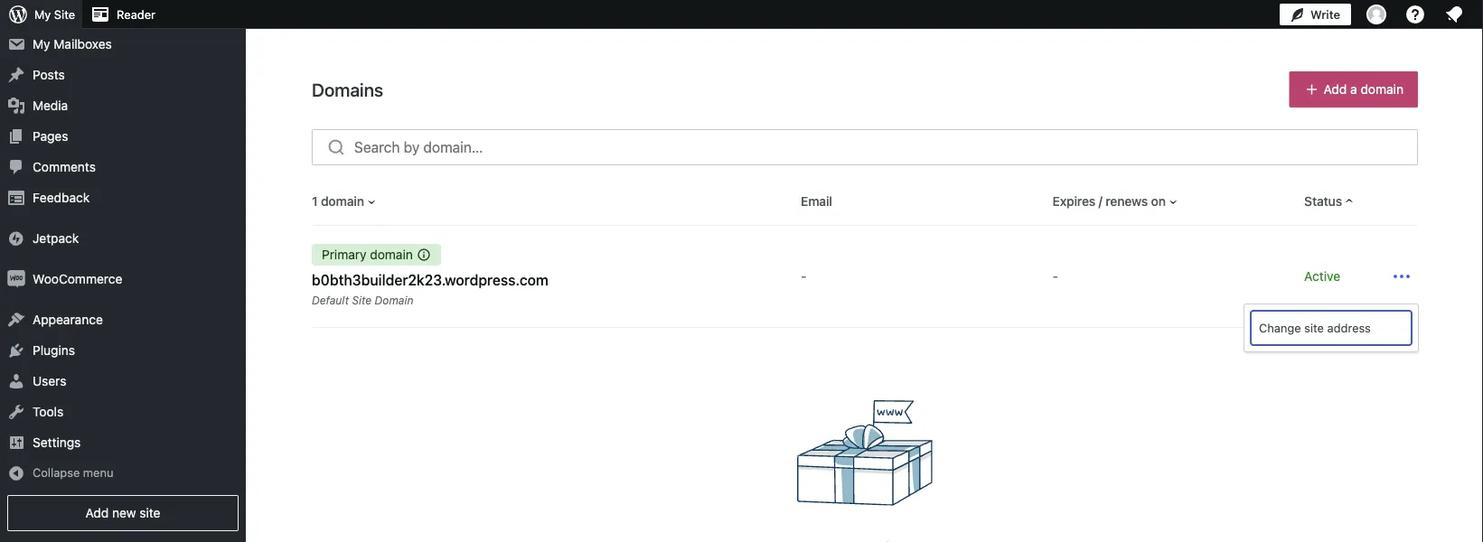 Task type: locate. For each thing, give the bounding box(es) containing it.
reader link
[[82, 0, 163, 29]]

email button
[[801, 193, 832, 211]]

domain up the domain
[[370, 247, 413, 262]]

1 horizontal spatial -
[[1053, 269, 1058, 284]]

jetpack
[[33, 231, 79, 246]]

1 vertical spatial my
[[33, 37, 50, 52]]

2 vertical spatial domain
[[370, 247, 413, 262]]

my mailboxes
[[33, 37, 112, 52]]

pages
[[33, 129, 68, 144]]

1 vertical spatial domain
[[321, 194, 364, 209]]

0 horizontal spatial site
[[54, 8, 75, 21]]

0 vertical spatial my
[[34, 8, 51, 21]]

purchases
[[11, 2, 68, 16]]

mailboxes
[[54, 37, 112, 52]]

write
[[1311, 8, 1340, 21]]

settings
[[33, 435, 81, 450]]

1 img image from the top
[[7, 230, 25, 248]]

purchases link
[[0, 0, 246, 22]]

1 horizontal spatial site
[[1304, 321, 1324, 335]]

change site address button
[[1252, 312, 1411, 344]]

media
[[33, 98, 68, 113]]

site right change
[[1304, 321, 1324, 335]]

tools link
[[0, 397, 246, 428]]

2 horizontal spatial domain
[[1361, 82, 1404, 97]]

site inside b0bth3builder2k23.wordpress.com default site domain
[[352, 294, 372, 306]]

0 vertical spatial site
[[54, 8, 75, 21]]

add a domain button
[[1289, 71, 1418, 108]]

img image left jetpack
[[7, 230, 25, 248]]

- down expires
[[1053, 269, 1058, 284]]

1 domain
[[312, 194, 364, 209]]

1 horizontal spatial site
[[352, 294, 372, 306]]

img image for woocommerce
[[7, 270, 25, 288]]

None search field
[[312, 129, 1418, 165]]

change
[[1259, 321, 1301, 335]]

address
[[1327, 321, 1371, 335]]

appearance link
[[0, 305, 246, 335]]

settings link
[[0, 428, 246, 458]]

my
[[34, 8, 51, 21], [33, 37, 50, 52]]

my down the my site link
[[33, 37, 50, 52]]

add left a
[[1324, 82, 1347, 97]]

0 horizontal spatial site
[[140, 506, 160, 521]]

1 vertical spatial img image
[[7, 270, 25, 288]]

1 horizontal spatial domain
[[370, 247, 413, 262]]

status
[[1304, 194, 1342, 209]]

domain for 1 domain
[[321, 194, 364, 209]]

domain right a
[[1361, 82, 1404, 97]]

img image for jetpack
[[7, 230, 25, 248]]

users
[[33, 374, 66, 389]]

1 vertical spatial add
[[85, 506, 109, 521]]

site right default
[[352, 294, 372, 306]]

img image inside jetpack "link"
[[7, 230, 25, 248]]

0 vertical spatial add
[[1324, 82, 1347, 97]]

email
[[801, 194, 832, 209]]

img image left the "woocommerce"
[[7, 270, 25, 288]]

0 horizontal spatial domain
[[321, 194, 364, 209]]

domains main content
[[0, 0, 1418, 542]]

domain
[[1361, 82, 1404, 97], [321, 194, 364, 209], [370, 247, 413, 262]]

domain right 1
[[321, 194, 364, 209]]

none search field inside domains "main content"
[[312, 129, 1418, 165]]

expires
[[1053, 194, 1096, 209]]

site inside change site address button
[[1304, 321, 1324, 335]]

- down email button
[[801, 269, 807, 284]]

site right new
[[140, 506, 160, 521]]

b0bth3builder2k23.wordpress.com
[[312, 272, 549, 289]]

-
[[801, 269, 807, 284], [1053, 269, 1058, 284]]

collapse menu link
[[0, 458, 246, 488]]

my up my mailboxes
[[34, 8, 51, 21]]

2 - from the left
[[1053, 269, 1058, 284]]

b0bth3builder2k23.wordpress.com default site domain
[[312, 272, 549, 306]]

domain inside button
[[321, 194, 364, 209]]

0 horizontal spatial -
[[801, 269, 807, 284]]

posts
[[33, 67, 65, 82]]

img image
[[7, 230, 25, 248], [7, 270, 25, 288]]

add left new
[[85, 506, 109, 521]]

site
[[1304, 321, 1324, 335], [140, 506, 160, 521]]

1 horizontal spatial add
[[1324, 82, 1347, 97]]

0 horizontal spatial add
[[85, 506, 109, 521]]

add
[[1324, 82, 1347, 97], [85, 506, 109, 521]]

0 vertical spatial domain
[[1361, 82, 1404, 97]]

img image inside the woocommerce link
[[7, 270, 25, 288]]

domain inside button
[[1361, 82, 1404, 97]]

1 - from the left
[[801, 269, 807, 284]]

0 vertical spatial site
[[1304, 321, 1324, 335]]

site
[[54, 8, 75, 21], [352, 294, 372, 306]]

1 vertical spatial site
[[352, 294, 372, 306]]

0 vertical spatial img image
[[7, 230, 25, 248]]

add for add new site
[[85, 506, 109, 521]]

site up my mailboxes
[[54, 8, 75, 21]]

users link
[[0, 366, 246, 397]]

expires / renews on button
[[1053, 193, 1180, 211]]

add inside add a domain button
[[1324, 82, 1347, 97]]

reader
[[117, 8, 155, 21]]

domain for primary domain
[[370, 247, 413, 262]]

1 vertical spatial site
[[140, 506, 160, 521]]

my mailboxes link
[[0, 29, 246, 60]]

add inside add new site link
[[85, 506, 109, 521]]

help image
[[1405, 4, 1426, 25]]

2 img image from the top
[[7, 270, 25, 288]]

pages link
[[0, 121, 246, 152]]



Task type: describe. For each thing, give the bounding box(es) containing it.
my for my site
[[34, 8, 51, 21]]

menu
[[83, 466, 113, 480]]

default
[[312, 294, 349, 306]]

a
[[1350, 82, 1357, 97]]

feedback
[[33, 190, 90, 205]]

my profile image
[[1367, 5, 1387, 24]]

add a domain
[[1324, 82, 1404, 97]]

my site
[[34, 8, 75, 21]]

collapse menu
[[33, 466, 113, 480]]

add new site
[[85, 506, 160, 521]]

plugins
[[33, 343, 75, 358]]

jetpack link
[[0, 223, 246, 254]]

active
[[1304, 269, 1341, 284]]

add for add a domain
[[1324, 82, 1347, 97]]

domain
[[375, 294, 414, 306]]

expires / renews on
[[1053, 194, 1166, 209]]

woocommerce
[[33, 272, 122, 287]]

primary domain
[[322, 247, 413, 262]]

manage your notifications image
[[1443, 4, 1465, 25]]

woocommerce link
[[0, 264, 246, 295]]

1
[[312, 194, 318, 209]]

domain actions image
[[1391, 266, 1413, 287]]

my site link
[[0, 0, 82, 29]]

tools
[[33, 405, 63, 419]]

comments
[[33, 160, 96, 175]]

appearance
[[33, 312, 103, 327]]

media link
[[0, 90, 246, 121]]

site inside the my site link
[[54, 8, 75, 21]]

plugins link
[[0, 335, 246, 366]]

status button
[[1304, 193, 1357, 211]]

change site address
[[1259, 321, 1371, 335]]

new
[[112, 506, 136, 521]]

renews
[[1106, 194, 1148, 209]]

Search search field
[[354, 130, 1417, 165]]

site inside add new site link
[[140, 506, 160, 521]]

my for my mailboxes
[[33, 37, 50, 52]]

on
[[1151, 194, 1166, 209]]

add new site link
[[7, 495, 239, 531]]

write link
[[1280, 0, 1351, 29]]

feedback link
[[0, 183, 246, 213]]

posts link
[[0, 60, 246, 90]]

primary
[[322, 247, 367, 262]]

1 domain button
[[312, 193, 379, 211]]

/
[[1099, 194, 1102, 209]]

collapse
[[33, 466, 80, 480]]

domains
[[312, 79, 383, 100]]

comments link
[[0, 152, 246, 183]]



Task type: vqa. For each thing, say whether or not it's contained in the screenshot.
on
yes



